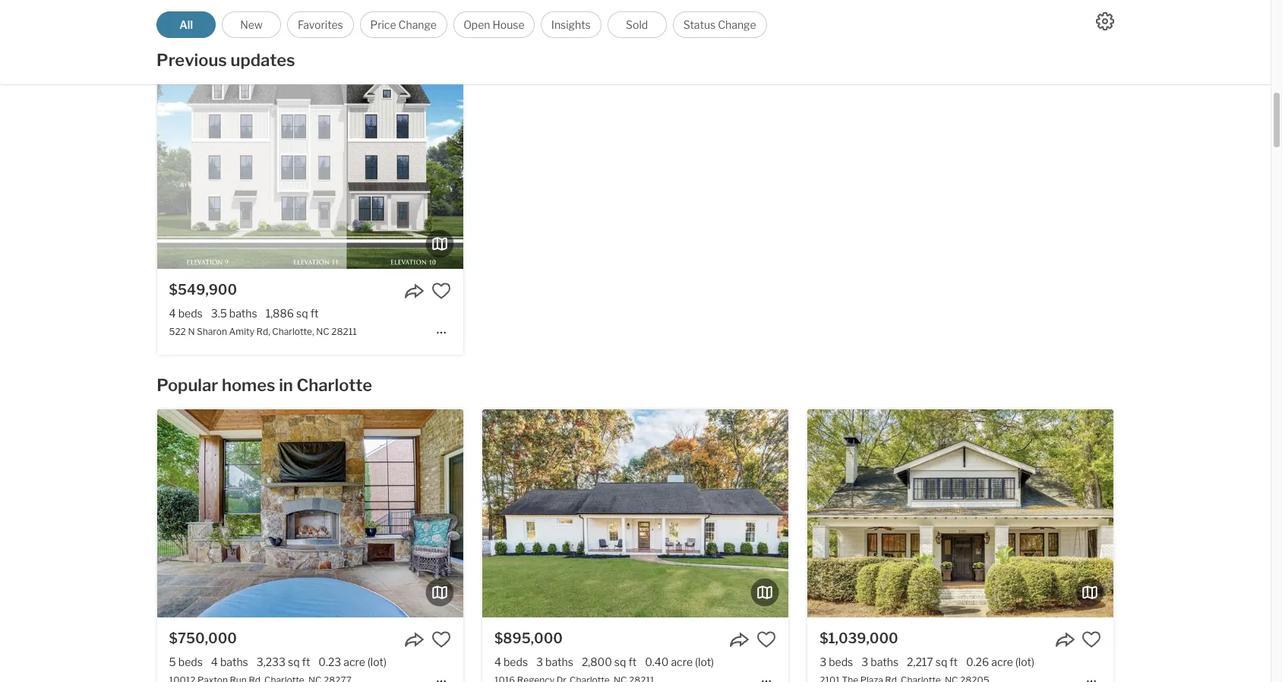 Task type: vqa. For each thing, say whether or not it's contained in the screenshot.
the rightmost list
no



Task type: locate. For each thing, give the bounding box(es) containing it.
nc for 3004 red cardinal ln #7, charlotte, nc 28211
[[648, 13, 662, 25]]

(lot) right 0.40 at right
[[695, 656, 714, 669]]

0 horizontal spatial red
[[195, 13, 212, 25]]

0.26 acre (lot)
[[966, 656, 1035, 669]]

charlotte
[[297, 375, 372, 395]]

4 down $750,000
[[211, 656, 218, 669]]

3004 right open
[[495, 13, 519, 25]]

3 acre from the left
[[992, 656, 1013, 669]]

0.26
[[966, 656, 989, 669]]

4 beds down $895,000
[[495, 656, 528, 669]]

2 photo of 2101 the plaza rd, charlotte, nc 28205 image from the left
[[808, 409, 1114, 618]]

2 3 baths from the left
[[862, 656, 899, 669]]

sq for $1,039,000
[[936, 656, 948, 669]]

1,886
[[266, 307, 294, 320]]

2 horizontal spatial (lot)
[[1016, 656, 1035, 669]]

3,233 sq ft
[[257, 656, 310, 669]]

0 horizontal spatial change
[[399, 18, 437, 31]]

in
[[279, 375, 293, 395]]

New radio
[[222, 11, 281, 38]]

(lot) right 0.23
[[368, 656, 387, 669]]

2 photo of 1016 regency dr, charlotte, nc 28211 image from the left
[[482, 409, 789, 618]]

5 beds
[[169, 656, 203, 669]]

3 baths
[[536, 656, 574, 669], [862, 656, 899, 669]]

3004
[[169, 13, 193, 25], [495, 13, 519, 25]]

4 beds up n
[[169, 307, 203, 320]]

0.40
[[645, 656, 669, 669]]

sold
[[626, 18, 648, 31]]

sq
[[296, 307, 308, 320], [288, 656, 300, 669], [615, 656, 626, 669], [936, 656, 948, 669]]

2 change from the left
[[718, 18, 756, 31]]

nc right sold
[[648, 13, 662, 25]]

beds down "$1,039,000"
[[829, 656, 853, 669]]

updates
[[231, 50, 295, 70]]

baths
[[229, 307, 257, 320], [220, 656, 248, 669], [546, 656, 574, 669], [871, 656, 899, 669]]

red
[[195, 13, 212, 25], [521, 13, 538, 25]]

2 horizontal spatial acre
[[992, 656, 1013, 669]]

4 down $895,000
[[495, 656, 501, 669]]

change for status change
[[718, 18, 756, 31]]

Sold radio
[[608, 11, 667, 38]]

1 horizontal spatial (lot)
[[695, 656, 714, 669]]

0 horizontal spatial acre
[[344, 656, 365, 669]]

2,217 sq ft
[[907, 656, 958, 669]]

2 (lot) from the left
[[695, 656, 714, 669]]

previous updates
[[157, 50, 295, 70]]

red left insights
[[521, 13, 538, 25]]

28211 left price
[[325, 13, 351, 25]]

0 horizontal spatial 4
[[169, 307, 176, 320]]

3 baths down "$1,039,000"
[[862, 656, 899, 669]]

522
[[169, 326, 186, 337]]

cardinal
[[214, 13, 249, 25], [540, 13, 575, 25]]

1 horizontal spatial 3
[[820, 656, 827, 669]]

Price Change radio
[[360, 11, 447, 38]]

charlotte, right ln,
[[266, 13, 308, 25]]

3.5
[[211, 307, 227, 320]]

baths up amity
[[229, 307, 257, 320]]

cardinal left ln,
[[214, 13, 249, 25]]

beds
[[178, 307, 203, 320], [178, 656, 203, 669], [504, 656, 528, 669], [829, 656, 853, 669]]

1 horizontal spatial red
[[521, 13, 538, 25]]

rd,
[[256, 326, 270, 337]]

1 horizontal spatial change
[[718, 18, 756, 31]]

3 for $895,000
[[536, 656, 543, 669]]

1 3 from the left
[[536, 656, 543, 669]]

favorites
[[298, 18, 343, 31]]

0 horizontal spatial cardinal
[[214, 13, 249, 25]]

4 beds
[[169, 307, 203, 320], [495, 656, 528, 669]]

1 photo of 10012 paxton run rd, charlotte, nc 28277 image from the left
[[0, 409, 157, 618]]

sq for $895,000
[[615, 656, 626, 669]]

red for 3004 red cardinal ln, charlotte, nc 28211
[[195, 13, 212, 25]]

change right status
[[718, 18, 756, 31]]

beds right 5
[[178, 656, 203, 669]]

baths down "$1,039,000"
[[871, 656, 899, 669]]

1 acre from the left
[[344, 656, 365, 669]]

(lot)
[[368, 656, 387, 669], [695, 656, 714, 669], [1016, 656, 1035, 669]]

1 change from the left
[[399, 18, 437, 31]]

4
[[169, 307, 176, 320], [211, 656, 218, 669], [495, 656, 501, 669]]

nc
[[310, 13, 323, 25], [648, 13, 662, 25], [316, 326, 330, 337]]

photo of 1016 regency dr, charlotte, nc 28211 image
[[176, 409, 482, 618], [482, 409, 789, 618], [789, 409, 1095, 618]]

beds up n
[[178, 307, 203, 320]]

1 cardinal from the left
[[214, 13, 249, 25]]

ft left 0.23
[[302, 656, 310, 669]]

3
[[536, 656, 543, 669], [820, 656, 827, 669], [862, 656, 869, 669]]

2 acre from the left
[[671, 656, 693, 669]]

3 photo of 522 n sharon amity rd, charlotte, nc 28211 image from the left
[[463, 60, 769, 269]]

nc down 1,886 sq ft
[[316, 326, 330, 337]]

ft right 1,886
[[310, 307, 319, 320]]

All radio
[[157, 11, 216, 38]]

change right price
[[399, 18, 437, 31]]

beds for $895,000
[[504, 656, 528, 669]]

ln,
[[251, 13, 264, 25]]

acre right 0.40 at right
[[671, 656, 693, 669]]

0.40 acre (lot)
[[645, 656, 714, 669]]

favorite button checkbox for $549,900
[[431, 281, 451, 301]]

change inside status change option
[[718, 18, 756, 31]]

3 (lot) from the left
[[1016, 656, 1035, 669]]

baths left 2,800
[[546, 656, 574, 669]]

popular
[[157, 375, 218, 395]]

3004 for 3004 red cardinal ln #7, charlotte, nc 28211
[[495, 13, 519, 25]]

price
[[370, 18, 396, 31]]

option group containing all
[[157, 11, 767, 38]]

3004 up previous
[[169, 13, 193, 25]]

sq right 3,233
[[288, 656, 300, 669]]

522 n sharon amity rd, charlotte, nc 28211
[[169, 326, 357, 337]]

status change
[[684, 18, 756, 31]]

acre right 0.26
[[992, 656, 1013, 669]]

1 horizontal spatial 4
[[211, 656, 218, 669]]

favorite button image for $895,000
[[757, 630, 777, 650]]

1,886 sq ft
[[266, 307, 319, 320]]

4 baths
[[211, 656, 248, 669]]

baths for $895,000
[[546, 656, 574, 669]]

ft left 0.40 at right
[[629, 656, 637, 669]]

3 photo of 10012 paxton run rd, charlotte, nc 28277 image from the left
[[463, 409, 769, 618]]

all
[[179, 18, 193, 31]]

nc for 522 n sharon amity rd, charlotte, nc 28211
[[316, 326, 330, 337]]

0 horizontal spatial 3
[[536, 656, 543, 669]]

photo of 522 n sharon amity rd, charlotte, nc 28211 image
[[0, 60, 157, 269], [157, 60, 463, 269], [463, 60, 769, 269]]

1 vertical spatial 4 beds
[[495, 656, 528, 669]]

ln
[[577, 13, 588, 25]]

3 photo of 2101 the plaza rd, charlotte, nc 28205 image from the left
[[1114, 409, 1283, 618]]

1 3004 from the left
[[169, 13, 193, 25]]

1 horizontal spatial 3004
[[495, 13, 519, 25]]

acre
[[344, 656, 365, 669], [671, 656, 693, 669], [992, 656, 1013, 669]]

0 horizontal spatial 3 baths
[[536, 656, 574, 669]]

1 horizontal spatial cardinal
[[540, 13, 575, 25]]

0 horizontal spatial (lot)
[[368, 656, 387, 669]]

(lot) right 0.26
[[1016, 656, 1035, 669]]

0 horizontal spatial 4 beds
[[169, 307, 203, 320]]

charlotte,
[[266, 13, 308, 25], [604, 13, 646, 25], [272, 326, 314, 337]]

0 vertical spatial 4 beds
[[169, 307, 203, 320]]

1 (lot) from the left
[[368, 656, 387, 669]]

new construction
[[171, 70, 254, 79]]

beds for $1,039,000
[[829, 656, 853, 669]]

1 horizontal spatial 4 beds
[[495, 656, 528, 669]]

beds down $895,000
[[504, 656, 528, 669]]

ft
[[310, 307, 319, 320], [302, 656, 310, 669], [629, 656, 637, 669], [950, 656, 958, 669]]

2 3004 from the left
[[495, 13, 519, 25]]

Insights radio
[[541, 11, 601, 38]]

favorite button image
[[431, 281, 451, 301], [431, 630, 451, 650], [757, 630, 777, 650]]

28211
[[325, 13, 351, 25], [664, 13, 689, 25], [331, 326, 357, 337]]

1 photo of 2101 the plaza rd, charlotte, nc 28205 image from the left
[[502, 409, 808, 618]]

favorite button checkbox
[[431, 281, 451, 301], [431, 630, 451, 650], [757, 630, 777, 650]]

option group
[[157, 11, 767, 38]]

1 red from the left
[[195, 13, 212, 25]]

$750,000
[[169, 631, 237, 647]]

beds for $549,900
[[178, 307, 203, 320]]

red right all
[[195, 13, 212, 25]]

2 3 from the left
[[820, 656, 827, 669]]

favorite button checkbox
[[1082, 630, 1102, 650]]

sq right 2,800
[[615, 656, 626, 669]]

1 3 baths from the left
[[536, 656, 574, 669]]

baths for $549,900
[[229, 307, 257, 320]]

2 red from the left
[[521, 13, 538, 25]]

baths for $1,039,000
[[871, 656, 899, 669]]

0.23
[[319, 656, 341, 669]]

$549,900
[[169, 282, 237, 298]]

1 horizontal spatial 3 baths
[[862, 656, 899, 669]]

charlotte, right #7,
[[604, 13, 646, 25]]

photo of 10012 paxton run rd, charlotte, nc 28277 image
[[0, 409, 157, 618], [157, 409, 463, 618], [463, 409, 769, 618]]

2 horizontal spatial 4
[[495, 656, 501, 669]]

charlotte, down 1,886 sq ft
[[272, 326, 314, 337]]

sharon
[[197, 326, 227, 337]]

3 3 from the left
[[862, 656, 869, 669]]

1 horizontal spatial acre
[[671, 656, 693, 669]]

beds for $750,000
[[178, 656, 203, 669]]

28211 up charlotte
[[331, 326, 357, 337]]

change
[[399, 18, 437, 31], [718, 18, 756, 31]]

favorite button image for $750,000
[[431, 630, 451, 650]]

3 baths down $895,000
[[536, 656, 574, 669]]

3 beds
[[820, 656, 853, 669]]

0 horizontal spatial 3004
[[169, 13, 193, 25]]

open
[[464, 18, 490, 31]]

2 horizontal spatial 3
[[862, 656, 869, 669]]

photo of 2101 the plaza rd, charlotte, nc 28205 image
[[502, 409, 808, 618], [808, 409, 1114, 618], [1114, 409, 1283, 618]]

baths left 3,233
[[220, 656, 248, 669]]

price change
[[370, 18, 437, 31]]

1 photo of 1016 regency dr, charlotte, nc 28211 image from the left
[[176, 409, 482, 618]]

new
[[240, 18, 263, 31]]

cardinal left the ln
[[540, 13, 575, 25]]

sq right 1,886
[[296, 307, 308, 320]]

change inside price change option
[[399, 18, 437, 31]]

acre right 0.23
[[344, 656, 365, 669]]

ft left 0.26
[[950, 656, 958, 669]]

sq right 2,217
[[936, 656, 948, 669]]

cardinal for ln
[[540, 13, 575, 25]]

4 up 522
[[169, 307, 176, 320]]

favorite button checkbox for $750,000
[[431, 630, 451, 650]]

ft for $750,000
[[302, 656, 310, 669]]

28211 right sold
[[664, 13, 689, 25]]

2 cardinal from the left
[[540, 13, 575, 25]]



Task type: describe. For each thing, give the bounding box(es) containing it.
2 photo of 10012 paxton run rd, charlotte, nc 28277 image from the left
[[157, 409, 463, 618]]

acre for $1,039,000
[[992, 656, 1013, 669]]

construction
[[191, 70, 254, 79]]

2 photo of 522 n sharon amity rd, charlotte, nc 28211 image from the left
[[157, 60, 463, 269]]

3 photo of 1016 regency dr, charlotte, nc 28211 image from the left
[[789, 409, 1095, 618]]

$1,039,000
[[820, 631, 899, 647]]

ft for $549,900
[[310, 307, 319, 320]]

28211 for 522 n sharon amity rd, charlotte, nc 28211
[[331, 326, 357, 337]]

acre for $895,000
[[671, 656, 693, 669]]

3.5 baths
[[211, 307, 257, 320]]

acre for $750,000
[[344, 656, 365, 669]]

amity
[[229, 326, 255, 337]]

1 photo of 522 n sharon amity rd, charlotte, nc 28211 image from the left
[[0, 60, 157, 269]]

house
[[493, 18, 525, 31]]

(lot) for $1,039,000
[[1016, 656, 1035, 669]]

previous
[[157, 50, 227, 70]]

popular homes in charlotte
[[157, 375, 372, 395]]

(lot) for $750,000
[[368, 656, 387, 669]]

3 baths for $1,039,000
[[862, 656, 899, 669]]

open house
[[464, 18, 525, 31]]

(lot) for $895,000
[[695, 656, 714, 669]]

2,217
[[907, 656, 934, 669]]

sq for $750,000
[[288, 656, 300, 669]]

sq for $549,900
[[296, 307, 308, 320]]

cardinal for ln,
[[214, 13, 249, 25]]

#7,
[[590, 13, 602, 25]]

4 for $549,900
[[169, 307, 176, 320]]

n
[[188, 326, 195, 337]]

Status Change radio
[[673, 11, 767, 38]]

change for price change
[[399, 18, 437, 31]]

4 for $895,000
[[495, 656, 501, 669]]

charlotte, for 522 n sharon amity rd, charlotte, nc 28211
[[272, 326, 314, 337]]

28211 for 3004 red cardinal ln #7, charlotte, nc 28211
[[664, 13, 689, 25]]

4 beds for $895,000
[[495, 656, 528, 669]]

Open House radio
[[453, 11, 535, 38]]

3 for $1,039,000
[[862, 656, 869, 669]]

2,800 sq ft
[[582, 656, 637, 669]]

3004 red cardinal ln, charlotte, nc 28211
[[169, 13, 351, 25]]

ft for $1,039,000
[[950, 656, 958, 669]]

3 baths for $895,000
[[536, 656, 574, 669]]

4 beds for $549,900
[[169, 307, 203, 320]]

charlotte, for 3004 red cardinal ln #7, charlotte, nc 28211
[[604, 13, 646, 25]]

3004 for 3004 red cardinal ln, charlotte, nc 28211
[[169, 13, 193, 25]]

3,233
[[257, 656, 286, 669]]

$895,000
[[495, 631, 563, 647]]

homes
[[222, 375, 276, 395]]

ft for $895,000
[[629, 656, 637, 669]]

red for 3004 red cardinal ln #7, charlotte, nc 28211
[[521, 13, 538, 25]]

0.23 acre (lot)
[[319, 656, 387, 669]]

nc right ln,
[[310, 13, 323, 25]]

baths for $750,000
[[220, 656, 248, 669]]

favorite button checkbox for $895,000
[[757, 630, 777, 650]]

5
[[169, 656, 176, 669]]

status
[[684, 18, 716, 31]]

insights
[[551, 18, 591, 31]]

new
[[171, 70, 189, 79]]

Favorites radio
[[287, 11, 354, 38]]

3004 red cardinal ln #7, charlotte, nc 28211
[[495, 13, 689, 25]]

favorite button image
[[1082, 630, 1102, 650]]

2,800
[[582, 656, 612, 669]]

favorite button image for $549,900
[[431, 281, 451, 301]]



